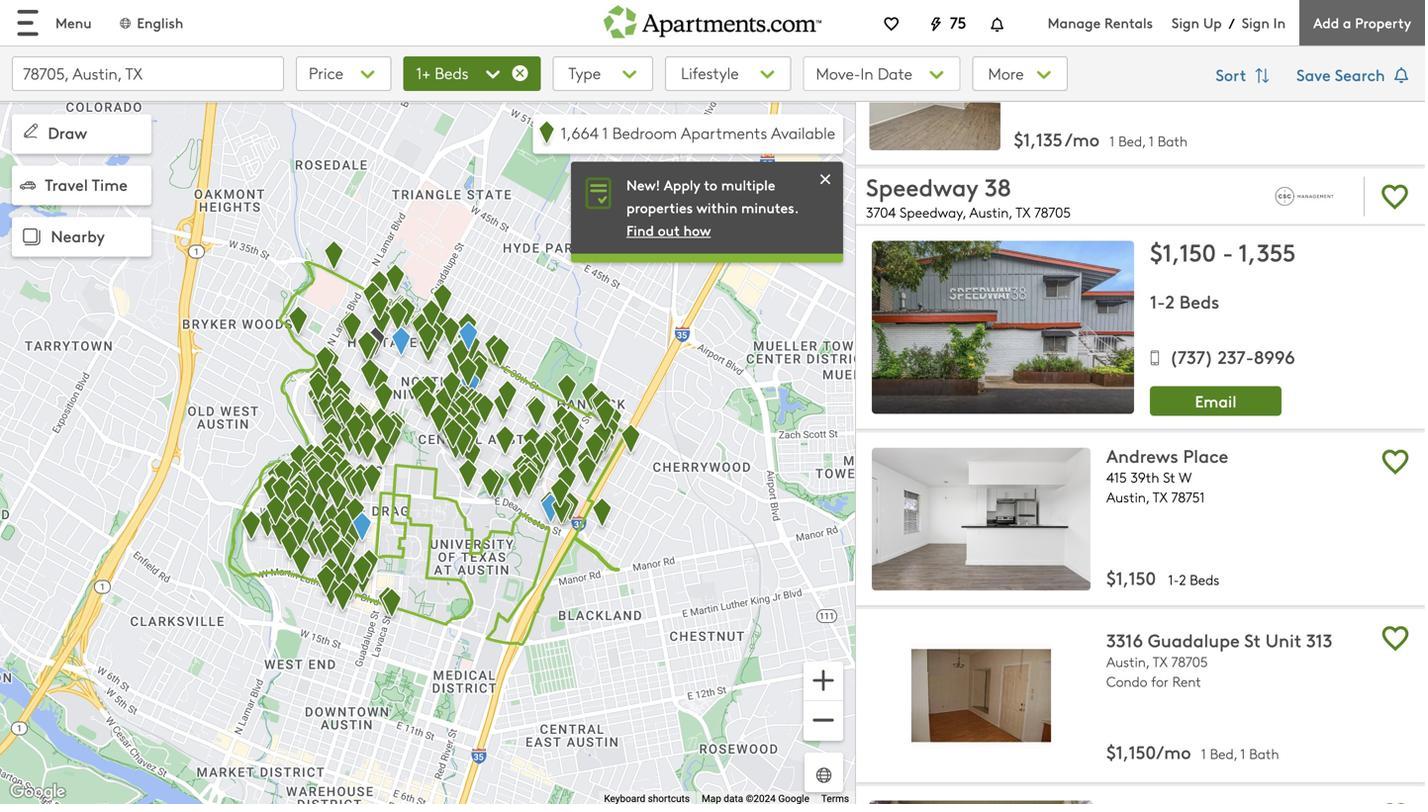 Task type: vqa. For each thing, say whether or not it's contained in the screenshot.
78705 to the left
yes



Task type: locate. For each thing, give the bounding box(es) containing it.
beds up guadalupe
[[1190, 571, 1220, 590]]

type
[[569, 62, 601, 84]]

0 horizontal spatial 1-
[[1150, 289, 1166, 314]]

tx right 38
[[1016, 203, 1031, 222]]

0 vertical spatial 2
[[1166, 289, 1175, 314]]

a
[[1344, 13, 1352, 32]]

manage rentals link
[[1048, 13, 1172, 32]]

78705 up rent
[[1172, 653, 1208, 672]]

2 up (737)
[[1166, 289, 1175, 314]]

bath inside $1,135 /mo 1 bed, 1 bath
[[1158, 132, 1188, 150]]

google image
[[5, 780, 70, 805]]

austin,
[[970, 203, 1013, 222], [1107, 488, 1150, 507], [1107, 653, 1150, 672]]

2 vertical spatial tx
[[1153, 653, 1168, 672]]

78751
[[1172, 488, 1205, 507]]

sign right /
[[1242, 13, 1270, 32]]

margin image
[[20, 120, 42, 142], [20, 177, 36, 193], [18, 223, 46, 252]]

beds for $1,150 - 1,355
[[1180, 289, 1220, 314]]

2 sign from the left
[[1242, 13, 1270, 32]]

1- for $1,150 - 1,355
[[1150, 289, 1166, 314]]

0 vertical spatial $1,150
[[1150, 236, 1217, 268]]

0 vertical spatial 78705
[[1034, 203, 1071, 222]]

1+
[[416, 62, 431, 84]]

for
[[1152, 673, 1169, 692]]

bed, inside $1,135 /mo 1 bed, 1 bath
[[1119, 132, 1146, 150]]

2 vertical spatial beds
[[1190, 571, 1220, 590]]

1 vertical spatial 1-
[[1169, 571, 1180, 590]]

draw button
[[12, 114, 151, 154]]

find
[[627, 221, 654, 240]]

austin, down 415
[[1107, 488, 1150, 507]]

0 vertical spatial in
[[1274, 13, 1286, 32]]

csc management image
[[1257, 173, 1352, 220]]

margin image inside draw button
[[20, 120, 42, 142]]

$1,150 left - at the right
[[1150, 236, 1217, 268]]

1 vertical spatial beds
[[1180, 289, 1220, 314]]

1- for $1,150
[[1169, 571, 1180, 590]]

1-2 beds up guadalupe
[[1169, 571, 1220, 590]]

move-in date
[[816, 62, 913, 84]]

move-in date button
[[803, 56, 961, 91]]

st left unit
[[1245, 628, 1261, 653]]

2 up guadalupe
[[1180, 571, 1187, 590]]

1 vertical spatial margin image
[[20, 177, 36, 193]]

1 vertical spatial in
[[861, 62, 874, 84]]

75
[[950, 11, 967, 33]]

more button
[[973, 56, 1068, 91]]

in inside manage rentals sign up / sign in
[[1274, 13, 1286, 32]]

1 vertical spatial st
[[1245, 628, 1261, 653]]

1,664
[[561, 122, 599, 144]]

1 vertical spatial bed,
[[1210, 745, 1238, 764]]

bed,
[[1119, 132, 1146, 150], [1210, 745, 1238, 764]]

out
[[658, 221, 680, 240]]

in left date
[[861, 62, 874, 84]]

austin, right speedway,
[[970, 203, 1013, 222]]

0 vertical spatial 1-
[[1150, 289, 1166, 314]]

tx inside andrews place 415 39th st w austin, tx 78751
[[1153, 488, 1168, 507]]

1 horizontal spatial sign
[[1242, 13, 1270, 32]]

1 horizontal spatial 1-
[[1169, 571, 1180, 590]]

1- up guadalupe
[[1169, 571, 1180, 590]]

st left w
[[1164, 468, 1176, 487]]

how
[[684, 221, 711, 240]]

apartments
[[681, 122, 768, 144]]

sign
[[1172, 13, 1200, 32], [1242, 13, 1270, 32]]

237-
[[1218, 344, 1254, 369]]

1,664 1 bedroom apartments available
[[561, 122, 836, 144]]

2 vertical spatial austin,
[[1107, 653, 1150, 672]]

minutes.
[[742, 198, 799, 217]]

map region
[[0, 0, 969, 805]]

tx inside speedway 38 3704 speedway, austin, tx 78705
[[1016, 203, 1031, 222]]

0 horizontal spatial bed,
[[1119, 132, 1146, 150]]

1-2 beds
[[1150, 289, 1220, 314], [1169, 571, 1220, 590]]

tx up for
[[1153, 653, 1168, 672]]

1
[[602, 122, 608, 144], [1110, 132, 1115, 150], [1149, 132, 1154, 150], [1202, 745, 1207, 764], [1241, 745, 1246, 764]]

1- down "$1,150 - 1,355" on the top right of the page
[[1150, 289, 1166, 314]]

0 horizontal spatial st
[[1164, 468, 1176, 487]]

add a property link
[[1300, 0, 1426, 46]]

1-2 beds up (737)
[[1150, 289, 1220, 314]]

0 horizontal spatial 2
[[1166, 289, 1175, 314]]

/mo
[[1065, 127, 1100, 151]]

up
[[1204, 13, 1222, 32]]

new! apply to multiple properties within minutes. find out how
[[627, 175, 799, 240]]

available
[[771, 122, 836, 144]]

building photo - andrews place image
[[872, 448, 1091, 591]]

2
[[1166, 289, 1175, 314], [1180, 571, 1187, 590]]

menu
[[55, 13, 92, 32]]

margin image inside travel time button
[[20, 177, 36, 193]]

1 horizontal spatial in
[[1274, 13, 1286, 32]]

sign up link
[[1172, 13, 1222, 32]]

0 vertical spatial st
[[1164, 468, 1176, 487]]

1 vertical spatial bath
[[1250, 745, 1280, 764]]

1 horizontal spatial st
[[1245, 628, 1261, 653]]

in left 'add'
[[1274, 13, 1286, 32]]

move-
[[816, 62, 861, 84]]

place
[[1184, 444, 1229, 468]]

menu button
[[0, 0, 108, 46]]

1 horizontal spatial bath
[[1250, 745, 1280, 764]]

sign left up at top right
[[1172, 13, 1200, 32]]

$1,150 up the 3316 at right
[[1107, 566, 1156, 591]]

st
[[1164, 468, 1176, 487], [1245, 628, 1261, 653]]

2 vertical spatial margin image
[[18, 223, 46, 252]]

0 vertical spatial austin,
[[970, 203, 1013, 222]]

margin image inside nearby link
[[18, 223, 46, 252]]

margin image left 'travel' at the top left
[[20, 177, 36, 193]]

in
[[1274, 13, 1286, 32], [861, 62, 874, 84]]

margin image for draw
[[20, 120, 42, 142]]

bedroom
[[613, 122, 677, 144]]

1 vertical spatial $1,150
[[1107, 566, 1156, 591]]

beds
[[435, 62, 469, 84], [1180, 289, 1220, 314], [1190, 571, 1220, 590]]

speedway 38 exterior - speedway 38 image
[[872, 241, 1135, 414]]

415
[[1107, 468, 1127, 487]]

austin, up condo on the right
[[1107, 653, 1150, 672]]

1 vertical spatial 1-2 beds
[[1169, 571, 1220, 590]]

beds right 1+
[[435, 62, 469, 84]]

condo
[[1107, 673, 1148, 692]]

andrews
[[1107, 444, 1179, 468]]

78705 right 38
[[1034, 203, 1071, 222]]

properties
[[627, 198, 693, 217]]

1 vertical spatial 78705
[[1172, 653, 1208, 672]]

1 horizontal spatial bed,
[[1210, 745, 1238, 764]]

austin, inside andrews place 415 39th st w austin, tx 78751
[[1107, 488, 1150, 507]]

1-
[[1150, 289, 1166, 314], [1169, 571, 1180, 590]]

0 horizontal spatial sign
[[1172, 13, 1200, 32]]

in inside button
[[861, 62, 874, 84]]

0 vertical spatial margin image
[[20, 120, 42, 142]]

$1,135 /mo 1 bed, 1 bath
[[1014, 127, 1188, 151]]

3316 guadalupe st unit 313 austin, tx 78705 condo for rent
[[1107, 628, 1333, 692]]

bed, right $1,150/mo
[[1210, 745, 1238, 764]]

beds for $1,150
[[1190, 571, 1220, 590]]

price
[[309, 62, 343, 84]]

1 horizontal spatial 2
[[1180, 571, 1187, 590]]

bath
[[1158, 132, 1188, 150], [1250, 745, 1280, 764]]

1 vertical spatial austin,
[[1107, 488, 1150, 507]]

$1,150/mo
[[1107, 740, 1192, 765]]

add a property
[[1314, 13, 1412, 32]]

0 vertical spatial bath
[[1158, 132, 1188, 150]]

austin, inside speedway 38 3704 speedway, austin, tx 78705
[[970, 203, 1013, 222]]

-
[[1223, 236, 1234, 268]]

0 horizontal spatial in
[[861, 62, 874, 84]]

beds down "$1,150 - 1,355" on the top right of the page
[[1180, 289, 1220, 314]]

margin image for travel time
[[20, 177, 36, 193]]

0 vertical spatial bed,
[[1119, 132, 1146, 150]]

1 vertical spatial 2
[[1180, 571, 1187, 590]]

tx down 39th
[[1153, 488, 1168, 507]]

0 vertical spatial 1-2 beds
[[1150, 289, 1220, 314]]

margin image left draw
[[20, 120, 42, 142]]

margin image left "nearby"
[[18, 223, 46, 252]]

bed, right '/mo' at the right
[[1119, 132, 1146, 150]]

satellite view image
[[813, 765, 836, 788]]

0 horizontal spatial 78705
[[1034, 203, 1071, 222]]

save search button
[[1297, 56, 1414, 96]]

austin, inside 3316 guadalupe st unit 313 austin, tx 78705 condo for rent
[[1107, 653, 1150, 672]]

1 vertical spatial tx
[[1153, 488, 1168, 507]]

78705
[[1034, 203, 1071, 222], [1172, 653, 1208, 672]]

0 horizontal spatial bath
[[1158, 132, 1188, 150]]

0 vertical spatial tx
[[1016, 203, 1031, 222]]

$1,150
[[1150, 236, 1217, 268], [1107, 566, 1156, 591]]

1 horizontal spatial 78705
[[1172, 653, 1208, 672]]

apartments.com logo image
[[604, 0, 822, 38]]

0 vertical spatial beds
[[435, 62, 469, 84]]



Task type: describe. For each thing, give the bounding box(es) containing it.
3316
[[1107, 628, 1143, 653]]

email
[[1196, 390, 1237, 412]]

property
[[1356, 13, 1412, 32]]

sort button
[[1206, 56, 1285, 96]]

1+ beds
[[416, 62, 469, 84]]

more
[[989, 62, 1028, 84]]

guadalupe
[[1148, 628, 1240, 653]]

bed, inside $1,150/mo 1 bed, 1 bath
[[1210, 745, 1238, 764]]

/
[[1229, 13, 1235, 32]]

2 for $1,150 - 1,355
[[1166, 289, 1175, 314]]

8996
[[1254, 344, 1296, 369]]

unit
[[1266, 628, 1302, 653]]

margin image for nearby
[[18, 223, 46, 252]]

add
[[1314, 13, 1340, 32]]

andrews place 415 39th st w austin, tx 78751
[[1107, 444, 1229, 507]]

2 for $1,150
[[1180, 571, 1187, 590]]

travel
[[45, 173, 88, 195]]

39th
[[1131, 468, 1160, 487]]

email button
[[1150, 387, 1282, 416]]

bath inside $1,150/mo 1 bed, 1 bath
[[1250, 745, 1280, 764]]

313
[[1307, 628, 1333, 653]]

travel time
[[45, 173, 128, 195]]

tx inside 3316 guadalupe st unit 313 austin, tx 78705 condo for rent
[[1153, 653, 1168, 672]]

sign in link
[[1242, 13, 1286, 32]]

78705 inside speedway 38 3704 speedway, austin, tx 78705
[[1034, 203, 1071, 222]]

(737) 237-8996
[[1170, 344, 1296, 369]]

apply
[[664, 175, 701, 194]]

38
[[985, 170, 1012, 203]]

lifestyle
[[681, 62, 739, 84]]

$1,150/mo 1 bed, 1 bath
[[1107, 740, 1280, 765]]

travel time button
[[12, 166, 151, 206]]

search
[[1335, 63, 1386, 86]]

save
[[1297, 63, 1331, 86]]

(737) 237-8996 link
[[1150, 329, 1414, 371]]

rent
[[1173, 673, 1202, 692]]

rentals
[[1105, 13, 1153, 32]]

nearby
[[51, 225, 105, 247]]

1,355
[[1239, 236, 1296, 268]]

find out how link
[[627, 221, 711, 240]]

$1,150 for $1,150
[[1107, 566, 1156, 591]]

time
[[92, 173, 128, 195]]

sort
[[1216, 63, 1251, 86]]

training image
[[816, 169, 836, 189]]

3704
[[866, 203, 896, 222]]

1-2 beds for $1,150 - 1,355
[[1150, 289, 1220, 314]]

draw
[[48, 121, 87, 144]]

78705 inside 3316 guadalupe st unit 313 austin, tx 78705 condo for rent
[[1172, 653, 1208, 672]]

beds inside button
[[435, 62, 469, 84]]

st inside 3316 guadalupe st unit 313 austin, tx 78705 condo for rent
[[1245, 628, 1261, 653]]

manage
[[1048, 13, 1101, 32]]

english
[[137, 13, 183, 32]]

building photo - renovated studio across from ut law school... image
[[870, 20, 1001, 150]]

w
[[1179, 468, 1192, 487]]

1 sign from the left
[[1172, 13, 1200, 32]]

1+ beds button
[[403, 56, 541, 91]]

new!
[[627, 175, 661, 194]]

lifestyle button
[[665, 56, 792, 91]]

to
[[704, 175, 718, 194]]

building photo - 2703 swisher st image
[[870, 801, 1094, 805]]

(737)
[[1170, 344, 1214, 369]]

multiple
[[722, 175, 776, 194]]

speedway,
[[900, 203, 966, 222]]

manage rentals sign up / sign in
[[1048, 13, 1286, 32]]

st inside andrews place 415 39th st w austin, tx 78751
[[1164, 468, 1176, 487]]

price button
[[296, 56, 392, 91]]

within
[[697, 198, 738, 217]]

$1,135
[[1014, 127, 1063, 151]]

save search
[[1297, 63, 1390, 86]]

english link
[[117, 13, 183, 32]]

date
[[878, 62, 913, 84]]

1-2 beds for $1,150
[[1169, 571, 1220, 590]]

Location or Point of Interest text field
[[12, 56, 284, 91]]

building photo - 3316 guadalupe st image
[[870, 624, 1094, 769]]

$1,150 for $1,150 - 1,355
[[1150, 236, 1217, 268]]

nearby link
[[12, 217, 151, 257]]

type button
[[553, 56, 654, 91]]

speedway
[[866, 170, 979, 203]]

speedway 38 3704 speedway, austin, tx 78705
[[866, 170, 1071, 222]]

$1,150 - 1,355
[[1150, 236, 1296, 268]]



